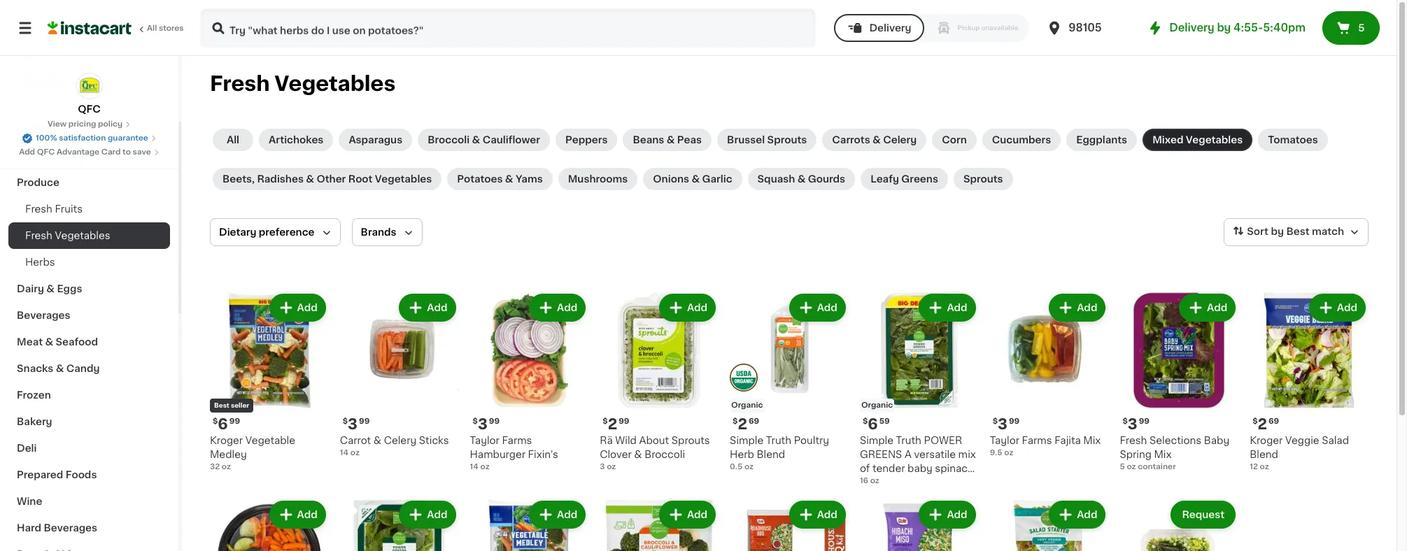 Task type: describe. For each thing, give the bounding box(es) containing it.
power
[[924, 436, 963, 446]]

kroger for 2
[[1250, 436, 1283, 446]]

all stores link
[[48, 8, 185, 48]]

0 horizontal spatial qfc
[[37, 148, 55, 156]]

sprouts inside rä wild about sprouts clover & broccoli 3 oz
[[672, 436, 710, 446]]

eggs
[[57, 284, 82, 294]]

sort
[[1247, 227, 1269, 237]]

simple for greens
[[860, 436, 894, 446]]

sticks
[[419, 436, 449, 446]]

fajita
[[1055, 436, 1081, 446]]

2 organic from the left
[[862, 402, 893, 409]]

32
[[210, 463, 220, 471]]

truth for blend
[[766, 436, 792, 446]]

& for carrot & celery sticks 14 oz
[[374, 436, 382, 446]]

all stores
[[147, 24, 184, 32]]

match
[[1312, 227, 1345, 237]]

qfc logo image
[[76, 73, 103, 99]]

99 for fresh selections baby spring mix
[[1139, 418, 1150, 425]]

gourds
[[808, 174, 846, 184]]

mushrooms
[[568, 174, 628, 184]]

garlic
[[702, 174, 733, 184]]

simple truth power greens a versatile mix of tender baby spinach, mizuna, chard & kale
[[860, 436, 977, 488]]

herbs
[[25, 258, 55, 267]]

$ 3 99 for fresh selections baby spring mix
[[1123, 417, 1150, 432]]

produce
[[17, 178, 59, 188]]

artichokes link
[[259, 129, 333, 151]]

dairy
[[17, 284, 44, 294]]

thanksgiving
[[17, 151, 84, 161]]

9.5
[[990, 449, 1003, 457]]

policy
[[98, 120, 123, 128]]

truth for a
[[896, 436, 922, 446]]

herbs link
[[8, 249, 170, 276]]

dietary preference
[[219, 227, 315, 237]]

fresh down produce
[[25, 204, 52, 214]]

sort by
[[1247, 227, 1284, 237]]

brands
[[361, 227, 397, 237]]

$ for taylor farms fajita mix
[[993, 418, 998, 425]]

kroger vegetable medley 32 oz
[[210, 436, 295, 471]]

selections
[[1150, 436, 1202, 446]]

brussel
[[727, 135, 765, 145]]

& inside rä wild about sprouts clover & broccoli 3 oz
[[634, 450, 642, 460]]

hamburger
[[470, 450, 526, 460]]

3 for taylor farms hamburger fixin's
[[478, 417, 488, 432]]

greens
[[860, 450, 903, 460]]

delivery button
[[835, 14, 924, 42]]

fresh inside fresh selections baby spring mix 5 oz container
[[1120, 436, 1147, 446]]

99 for carrot & celery sticks
[[359, 418, 370, 425]]

fixin's
[[528, 450, 558, 460]]

product group containing request
[[1120, 498, 1239, 552]]

wild
[[615, 436, 637, 446]]

peppers
[[566, 135, 608, 145]]

mixed vegetables link
[[1143, 129, 1253, 151]]

celery for carrot
[[384, 436, 417, 446]]

1 organic from the left
[[732, 402, 763, 409]]

dietary preference button
[[210, 218, 341, 246]]

eggplants
[[1077, 135, 1128, 145]]

& for dairy & eggs
[[46, 284, 55, 294]]

& inside simple truth power greens a versatile mix of tender baby spinach, mizuna, chard & kale
[[931, 478, 939, 488]]

beverages link
[[8, 302, 170, 329]]

celery for carrots
[[883, 135, 917, 145]]

$ for simple truth power greens a versatile mix of tender baby spinach, mizuna, chard & kale
[[863, 418, 868, 425]]

5 button
[[1323, 11, 1380, 45]]

spinach,
[[935, 464, 977, 474]]

potatoes & yams
[[457, 174, 543, 184]]

vegetables up herbs link
[[55, 231, 110, 241]]

100% satisfaction guarantee button
[[22, 130, 157, 144]]

tomatoes
[[1268, 135, 1319, 145]]

oz inside kroger vegetable medley 32 oz
[[222, 463, 231, 471]]

sprouts link
[[954, 168, 1013, 190]]

5 inside fresh selections baby spring mix 5 oz container
[[1120, 463, 1125, 471]]

instacart logo image
[[48, 20, 132, 36]]

baby
[[908, 464, 933, 474]]

5 inside "button"
[[1359, 23, 1365, 33]]

buy it again link
[[8, 38, 170, 66]]

oz inside simple truth poultry herb blend 0.5 oz
[[745, 463, 754, 471]]

seafood
[[56, 337, 98, 347]]

3 for carrot & celery sticks
[[348, 417, 358, 432]]

add qfc advantage card to save
[[19, 148, 151, 156]]

0 vertical spatial fresh vegetables
[[210, 73, 396, 94]]

delivery for delivery
[[870, 23, 912, 33]]

69 for simple
[[749, 418, 760, 425]]

versatile
[[914, 450, 956, 460]]

14 for taylor farms hamburger fixin's
[[470, 463, 479, 471]]

meat
[[17, 337, 43, 347]]

fresh up all link
[[210, 73, 270, 94]]

peas
[[677, 135, 702, 145]]

4:55-
[[1234, 22, 1264, 33]]

$ for carrot & celery sticks
[[343, 418, 348, 425]]

oz inside fresh selections baby spring mix 5 oz container
[[1127, 463, 1136, 471]]

corn
[[942, 135, 967, 145]]

2 for kroger
[[1258, 417, 1268, 432]]

bakery
[[17, 417, 52, 427]]

brands button
[[352, 218, 422, 246]]

blend inside simple truth poultry herb blend 0.5 oz
[[757, 450, 785, 460]]

deli link
[[8, 435, 170, 462]]

all for all
[[227, 135, 239, 145]]

herb
[[730, 450, 754, 460]]

candy
[[66, 364, 100, 374]]

100% satisfaction guarantee
[[36, 134, 148, 142]]

Best match Sort by field
[[1224, 218, 1369, 246]]

salad
[[1322, 436, 1349, 446]]

delivery for delivery by 4:55-5:40pm
[[1170, 22, 1215, 33]]

farms for hamburger
[[502, 436, 532, 446]]

99 for taylor farms fajita mix
[[1009, 418, 1020, 425]]

card
[[101, 148, 121, 156]]

asparagus
[[349, 135, 403, 145]]

taylor for taylor farms hamburger fixin's
[[470, 436, 500, 446]]

beverages inside hard beverages link
[[44, 524, 97, 533]]

12
[[1250, 463, 1258, 471]]

best match
[[1287, 227, 1345, 237]]

hard
[[17, 524, 41, 533]]

& for potatoes & yams
[[505, 174, 513, 184]]

meat & seafood link
[[8, 329, 170, 356]]

2 for simple
[[738, 417, 748, 432]]

fresh fruits
[[25, 204, 83, 214]]

add qfc advantage card to save link
[[19, 147, 159, 158]]

buy
[[39, 47, 59, 57]]

onions & garlic link
[[643, 168, 742, 190]]

root
[[348, 174, 373, 184]]

recipes
[[17, 125, 58, 134]]

view pricing policy link
[[48, 119, 131, 130]]

by for delivery
[[1217, 22, 1231, 33]]

qfc link
[[76, 73, 103, 116]]

potatoes & yams link
[[447, 168, 553, 190]]

$ 6 59
[[863, 417, 890, 432]]

0 vertical spatial sprouts
[[768, 135, 807, 145]]

brussel sprouts link
[[718, 129, 817, 151]]

request
[[1183, 510, 1225, 520]]

kroger veggie salad blend 12 oz
[[1250, 436, 1349, 471]]



Task type: vqa. For each thing, say whether or not it's contained in the screenshot.
'Beans & Peas' link
yes



Task type: locate. For each thing, give the bounding box(es) containing it.
5:40pm
[[1264, 22, 1306, 33]]

99 for kroger vegetable medley
[[229, 418, 240, 425]]

14
[[340, 449, 349, 457], [470, 463, 479, 471]]

organic down the item badge icon
[[732, 402, 763, 409]]

3 $ from the left
[[343, 418, 348, 425]]

blend up the 12 at the right bottom of page
[[1250, 450, 1279, 460]]

1 horizontal spatial 6
[[868, 417, 878, 432]]

by right sort
[[1271, 227, 1284, 237]]

& for meat & seafood
[[45, 337, 53, 347]]

taylor up '9.5'
[[990, 436, 1020, 446]]

& inside dairy & eggs link
[[46, 284, 55, 294]]

simple
[[730, 436, 764, 446], [860, 436, 894, 446]]

5 99 from the left
[[1009, 418, 1020, 425]]

carrot
[[340, 436, 371, 446]]

mix right "fajita"
[[1084, 436, 1101, 446]]

frozen link
[[8, 382, 170, 409]]

14 inside 'taylor farms hamburger fixin's 14 oz'
[[470, 463, 479, 471]]

2 for rä
[[608, 417, 617, 432]]

& left eggs
[[46, 284, 55, 294]]

1 vertical spatial qfc
[[37, 148, 55, 156]]

3 up carrot
[[348, 417, 358, 432]]

1 horizontal spatial best
[[1287, 227, 1310, 237]]

0 vertical spatial beverages
[[17, 311, 70, 321]]

$ 2 69 up kroger veggie salad blend 12 oz on the right bottom
[[1253, 417, 1280, 432]]

& inside snacks & candy link
[[56, 364, 64, 374]]

0 horizontal spatial fresh vegetables
[[25, 231, 110, 241]]

farms left "fajita"
[[1022, 436, 1052, 446]]

3 for fresh selections baby spring mix
[[1128, 417, 1138, 432]]

14 down hamburger
[[470, 463, 479, 471]]

mix
[[959, 450, 976, 460]]

99 down best seller
[[229, 418, 240, 425]]

0 horizontal spatial broccoli
[[428, 135, 470, 145]]

1 vertical spatial 14
[[470, 463, 479, 471]]

0 vertical spatial best
[[1287, 227, 1310, 237]]

produce link
[[8, 169, 170, 196]]

truth inside simple truth poultry herb blend 0.5 oz
[[766, 436, 792, 446]]

oz right the 0.5
[[745, 463, 754, 471]]

oz
[[351, 449, 360, 457], [1005, 449, 1014, 457], [222, 463, 231, 471], [745, 463, 754, 471], [481, 463, 490, 471], [607, 463, 616, 471], [1127, 463, 1136, 471], [1260, 463, 1269, 471], [871, 477, 880, 485]]

2 up the 12 at the right bottom of page
[[1258, 417, 1268, 432]]

$ 3 99 for taylor farms hamburger fixin's
[[473, 417, 500, 432]]

1 horizontal spatial delivery
[[1170, 22, 1215, 33]]

& for beans & peas
[[667, 135, 675, 145]]

1 $ from the left
[[213, 418, 218, 425]]

6 99 from the left
[[1139, 418, 1150, 425]]

0 horizontal spatial mix
[[1084, 436, 1101, 446]]

Search field
[[202, 10, 815, 46]]

& for broccoli & cauliflower
[[472, 135, 480, 145]]

1 vertical spatial all
[[227, 135, 239, 145]]

blend right herb in the bottom of the page
[[757, 450, 785, 460]]

vegetables
[[275, 73, 396, 94], [1186, 135, 1243, 145], [375, 174, 432, 184], [55, 231, 110, 241]]

truth up a
[[896, 436, 922, 446]]

& for snacks & candy
[[56, 364, 64, 374]]

kroger inside kroger vegetable medley 32 oz
[[210, 436, 243, 446]]

& left the gourds
[[798, 174, 806, 184]]

$ 3 99 up '9.5'
[[993, 417, 1020, 432]]

greens
[[902, 174, 939, 184]]

& left the kale
[[931, 478, 939, 488]]

1 horizontal spatial blend
[[1250, 450, 1279, 460]]

0 vertical spatial all
[[147, 24, 157, 32]]

0 vertical spatial 5
[[1359, 23, 1365, 33]]

14 for carrot & celery sticks
[[340, 449, 349, 457]]

best left seller
[[214, 402, 229, 409]]

$ 2 69 for kroger veggie salad blend
[[1253, 417, 1280, 432]]

by inside delivery by 4:55-5:40pm link
[[1217, 22, 1231, 33]]

3 up "spring"
[[1128, 417, 1138, 432]]

oz inside 'taylor farms hamburger fixin's 14 oz'
[[481, 463, 490, 471]]

& inside potatoes & yams link
[[505, 174, 513, 184]]

all up beets,
[[227, 135, 239, 145]]

vegetables right mixed
[[1186, 135, 1243, 145]]

99 for rä wild about sprouts clover & broccoli
[[619, 418, 630, 425]]

all inside all link
[[227, 135, 239, 145]]

wine
[[17, 497, 42, 507]]

lists
[[39, 75, 63, 85]]

farms inside 'taylor farms hamburger fixin's 14 oz'
[[502, 436, 532, 446]]

$ inside $ 6 59
[[863, 418, 868, 425]]

98105
[[1069, 22, 1102, 33]]

all link
[[213, 129, 253, 151]]

1 $ 3 99 from the left
[[343, 417, 370, 432]]

$ for simple truth poultry herb blend
[[733, 418, 738, 425]]

tomatoes link
[[1259, 129, 1328, 151]]

$ up rä
[[603, 418, 608, 425]]

buy it again
[[39, 47, 98, 57]]

potatoes
[[457, 174, 503, 184]]

broccoli up potatoes
[[428, 135, 470, 145]]

simple truth poultry herb blend 0.5 oz
[[730, 436, 830, 471]]

99 up wild
[[619, 418, 630, 425]]

3 up '9.5'
[[998, 417, 1008, 432]]

1 horizontal spatial 2
[[738, 417, 748, 432]]

stores
[[159, 24, 184, 32]]

6 $ from the left
[[863, 418, 868, 425]]

0 horizontal spatial sprouts
[[672, 436, 710, 446]]

& for squash & gourds
[[798, 174, 806, 184]]

best seller
[[214, 402, 249, 409]]

98105 button
[[1047, 8, 1131, 48]]

& left candy
[[56, 364, 64, 374]]

beans & peas
[[633, 135, 702, 145]]

1 $ 2 69 from the left
[[733, 417, 760, 432]]

2 up rä
[[608, 417, 617, 432]]

0 horizontal spatial 14
[[340, 449, 349, 457]]

& inside "beans & peas" link
[[667, 135, 675, 145]]

mix inside taylor farms fajita mix 9.5 oz
[[1084, 436, 1101, 446]]

fresh vegetables down fruits
[[25, 231, 110, 241]]

$ inside $ 2 99
[[603, 418, 608, 425]]

celery left sticks
[[384, 436, 417, 446]]

taylor for taylor farms fajita mix
[[990, 436, 1020, 446]]

2 2 from the left
[[608, 417, 617, 432]]

advantage
[[57, 148, 100, 156]]

oz down clover
[[607, 463, 616, 471]]

69 up kroger veggie salad blend 12 oz on the right bottom
[[1269, 418, 1280, 425]]

0 horizontal spatial best
[[214, 402, 229, 409]]

$ 3 99 up carrot
[[343, 417, 370, 432]]

celery up leafy greens
[[883, 135, 917, 145]]

1 69 from the left
[[749, 418, 760, 425]]

oz right 16
[[871, 477, 880, 485]]

1 horizontal spatial broccoli
[[645, 450, 685, 460]]

wine link
[[8, 489, 170, 515]]

0 horizontal spatial simple
[[730, 436, 764, 446]]

organic up 59
[[862, 402, 893, 409]]

$ 3 99 up hamburger
[[473, 417, 500, 432]]

kroger up medley
[[210, 436, 243, 446]]

sprouts down corn
[[964, 174, 1003, 184]]

simple up 'greens' on the bottom right of the page
[[860, 436, 894, 446]]

farms inside taylor farms fajita mix 9.5 oz
[[1022, 436, 1052, 446]]

by
[[1217, 22, 1231, 33], [1271, 227, 1284, 237]]

celery
[[883, 135, 917, 145], [384, 436, 417, 446]]

frozen
[[17, 391, 51, 400]]

best for best match
[[1287, 227, 1310, 237]]

1 horizontal spatial mix
[[1155, 450, 1172, 460]]

4 99 from the left
[[619, 418, 630, 425]]

2 truth from the left
[[896, 436, 922, 446]]

$ up '9.5'
[[993, 418, 998, 425]]

farms up hamburger
[[502, 436, 532, 446]]

leafy
[[871, 174, 899, 184]]

delivery by 4:55-5:40pm link
[[1147, 20, 1306, 36]]

2 69 from the left
[[1269, 418, 1280, 425]]

3 $ 3 99 from the left
[[993, 417, 1020, 432]]

1 vertical spatial fresh vegetables
[[25, 231, 110, 241]]

$ for kroger vegetable medley
[[213, 418, 218, 425]]

99 inside the $ 6 99
[[229, 418, 240, 425]]

0 horizontal spatial 5
[[1120, 463, 1125, 471]]

& inside broccoli & cauliflower link
[[472, 135, 480, 145]]

6 down best seller
[[218, 417, 228, 432]]

& left peas
[[667, 135, 675, 145]]

tender
[[873, 464, 905, 474]]

& inside carrot & celery sticks 14 oz
[[374, 436, 382, 446]]

1 truth from the left
[[766, 436, 792, 446]]

& right carrots on the right of page
[[873, 135, 881, 145]]

1 horizontal spatial truth
[[896, 436, 922, 446]]

kroger for 6
[[210, 436, 243, 446]]

oz right the 12 at the right bottom of page
[[1260, 463, 1269, 471]]

0 horizontal spatial 69
[[749, 418, 760, 425]]

$ 3 99 for taylor farms fajita mix
[[993, 417, 1020, 432]]

simple inside simple truth power greens a versatile mix of tender baby spinach, mizuna, chard & kale
[[860, 436, 894, 446]]

0.5
[[730, 463, 743, 471]]

None search field
[[200, 8, 816, 48]]

leafy greens
[[871, 174, 939, 184]]

5 $ from the left
[[603, 418, 608, 425]]

kroger inside kroger veggie salad blend 12 oz
[[1250, 436, 1283, 446]]

0 horizontal spatial delivery
[[870, 23, 912, 33]]

carrots
[[832, 135, 870, 145]]

item badge image
[[730, 364, 758, 392]]

$ up carrot
[[343, 418, 348, 425]]

1 vertical spatial beverages
[[44, 524, 97, 533]]

1 vertical spatial 5
[[1120, 463, 1125, 471]]

1 horizontal spatial all
[[227, 135, 239, 145]]

snacks & candy
[[17, 364, 100, 374]]

$ 3 99 for carrot & celery sticks
[[343, 417, 370, 432]]

taylor up hamburger
[[470, 436, 500, 446]]

oz inside kroger veggie salad blend 12 oz
[[1260, 463, 1269, 471]]

fruits
[[55, 204, 83, 214]]

artichokes
[[269, 135, 324, 145]]

1 horizontal spatial kroger
[[1250, 436, 1283, 446]]

qfc up view pricing policy link
[[78, 104, 101, 114]]

1 horizontal spatial by
[[1271, 227, 1284, 237]]

0 horizontal spatial all
[[147, 24, 157, 32]]

0 horizontal spatial organic
[[732, 402, 763, 409]]

all for all stores
[[147, 24, 157, 32]]

0 vertical spatial qfc
[[78, 104, 101, 114]]

1 99 from the left
[[229, 418, 240, 425]]

kale
[[941, 478, 961, 488]]

sprouts up squash
[[768, 135, 807, 145]]

view
[[48, 120, 67, 128]]

oz down "spring"
[[1127, 463, 1136, 471]]

$ 3 99 up "spring"
[[1123, 417, 1150, 432]]

100%
[[36, 134, 57, 142]]

3 down clover
[[600, 463, 605, 471]]

1 horizontal spatial sprouts
[[768, 135, 807, 145]]

pricing
[[68, 120, 96, 128]]

fresh vegetables up artichokes
[[210, 73, 396, 94]]

1 taylor from the left
[[470, 436, 500, 446]]

veggie
[[1286, 436, 1320, 446]]

satisfaction
[[59, 134, 106, 142]]

0 horizontal spatial 2
[[608, 417, 617, 432]]

1 vertical spatial best
[[214, 402, 229, 409]]

99 up "spring"
[[1139, 418, 1150, 425]]

broccoli down "about" at the bottom
[[645, 450, 685, 460]]

2 horizontal spatial 2
[[1258, 417, 1268, 432]]

guarantee
[[108, 134, 148, 142]]

by inside 'best match sort by' field
[[1271, 227, 1284, 237]]

$ up herb in the bottom of the page
[[733, 418, 738, 425]]

& for carrots & celery
[[873, 135, 881, 145]]

qfc down 100%
[[37, 148, 55, 156]]

mix up the container
[[1155, 450, 1172, 460]]

5
[[1359, 23, 1365, 33], [1120, 463, 1125, 471]]

3 inside rä wild about sprouts clover & broccoli 3 oz
[[600, 463, 605, 471]]

2 blend from the left
[[1250, 450, 1279, 460]]

mix inside fresh selections baby spring mix 5 oz container
[[1155, 450, 1172, 460]]

oz inside carrot & celery sticks 14 oz
[[351, 449, 360, 457]]

blend
[[757, 450, 785, 460], [1250, 450, 1279, 460]]

delivery inside button
[[870, 23, 912, 33]]

& for onions & garlic
[[692, 174, 700, 184]]

1 horizontal spatial 69
[[1269, 418, 1280, 425]]

squash & gourds link
[[748, 168, 855, 190]]

sprouts right "about" at the bottom
[[672, 436, 710, 446]]

14 inside carrot & celery sticks 14 oz
[[340, 449, 349, 457]]

0 horizontal spatial 6
[[218, 417, 228, 432]]

all inside all stores link
[[147, 24, 157, 32]]

1 vertical spatial mix
[[1155, 450, 1172, 460]]

to
[[123, 148, 131, 156]]

simple up herb in the bottom of the page
[[730, 436, 764, 446]]

2 vertical spatial sprouts
[[672, 436, 710, 446]]

onions & garlic
[[653, 174, 733, 184]]

all left the stores
[[147, 24, 157, 32]]

0 horizontal spatial taylor
[[470, 436, 500, 446]]

$ for kroger veggie salad blend
[[1253, 418, 1258, 425]]

fresh vegetables inside fresh vegetables link
[[25, 231, 110, 241]]

4 $ from the left
[[473, 418, 478, 425]]

6 for simple truth power greens a versatile mix of tender baby spinach, mizuna, chard & kale
[[868, 417, 878, 432]]

1 horizontal spatial $ 2 69
[[1253, 417, 1280, 432]]

2 kroger from the left
[[1250, 436, 1283, 446]]

simple for herb
[[730, 436, 764, 446]]

preference
[[259, 227, 315, 237]]

eggplants link
[[1067, 129, 1137, 151]]

by for sort
[[1271, 227, 1284, 237]]

oz right '9.5'
[[1005, 449, 1014, 457]]

& inside squash & gourds link
[[798, 174, 806, 184]]

8 $ from the left
[[1123, 418, 1128, 425]]

0 horizontal spatial $ 2 69
[[733, 417, 760, 432]]

69 up herb in the bottom of the page
[[749, 418, 760, 425]]

1 horizontal spatial celery
[[883, 135, 917, 145]]

$ up "spring"
[[1123, 418, 1128, 425]]

0 vertical spatial by
[[1217, 22, 1231, 33]]

& inside 'beets, radishes & other root vegetables' link
[[306, 174, 314, 184]]

0 vertical spatial celery
[[883, 135, 917, 145]]

0 horizontal spatial kroger
[[210, 436, 243, 446]]

& left yams
[[505, 174, 513, 184]]

truth inside simple truth power greens a versatile mix of tender baby spinach, mizuna, chard & kale
[[896, 436, 922, 446]]

asparagus link
[[339, 129, 412, 151]]

1 simple from the left
[[730, 436, 764, 446]]

3
[[348, 417, 358, 432], [478, 417, 488, 432], [998, 417, 1008, 432], [1128, 417, 1138, 432], [600, 463, 605, 471]]

4 $ 3 99 from the left
[[1123, 417, 1150, 432]]

leafy greens link
[[861, 168, 948, 190]]

1 horizontal spatial taylor
[[990, 436, 1020, 446]]

by left the 4:55-
[[1217, 22, 1231, 33]]

2 6 from the left
[[868, 417, 878, 432]]

7 $ from the left
[[993, 418, 998, 425]]

fresh fruits link
[[8, 196, 170, 223]]

$ 2 69 for simple truth poultry herb blend
[[733, 417, 760, 432]]

1 vertical spatial sprouts
[[964, 174, 1003, 184]]

& down wild
[[634, 450, 642, 460]]

99 for taylor farms hamburger fixin's
[[489, 418, 500, 425]]

medley
[[210, 450, 247, 460]]

product group
[[210, 291, 329, 473], [340, 291, 459, 459], [470, 291, 589, 473], [600, 291, 719, 473], [730, 291, 849, 473], [860, 291, 979, 488], [990, 291, 1109, 459], [1120, 291, 1239, 473], [1250, 291, 1369, 473], [210, 498, 329, 552], [340, 498, 459, 552], [470, 498, 589, 552], [600, 498, 719, 552], [730, 498, 849, 552], [860, 498, 979, 552], [990, 498, 1109, 552], [1120, 498, 1239, 552]]

beets,
[[223, 174, 255, 184]]

2 farms from the left
[[1022, 436, 1052, 446]]

1 horizontal spatial 14
[[470, 463, 479, 471]]

thanksgiving link
[[8, 143, 170, 169]]

taylor inside 'taylor farms hamburger fixin's 14 oz'
[[470, 436, 500, 446]]

& right meat
[[45, 337, 53, 347]]

0 horizontal spatial truth
[[766, 436, 792, 446]]

beets, radishes & other root vegetables link
[[213, 168, 442, 190]]

2 horizontal spatial sprouts
[[964, 174, 1003, 184]]

3 for taylor farms fajita mix
[[998, 417, 1008, 432]]

& inside meat & seafood link
[[45, 337, 53, 347]]

0 horizontal spatial blend
[[757, 450, 785, 460]]

squash
[[758, 174, 795, 184]]

oz right 32
[[222, 463, 231, 471]]

beverages down wine link
[[44, 524, 97, 533]]

$ up hamburger
[[473, 418, 478, 425]]

request button
[[1173, 502, 1235, 528]]

2 simple from the left
[[860, 436, 894, 446]]

fresh up herbs
[[25, 231, 52, 241]]

0 horizontal spatial farms
[[502, 436, 532, 446]]

farms for fajita
[[1022, 436, 1052, 446]]

meat & seafood
[[17, 337, 98, 347]]

kroger
[[210, 436, 243, 446], [1250, 436, 1283, 446]]

chard
[[900, 478, 929, 488]]

1 6 from the left
[[218, 417, 228, 432]]

foods
[[66, 470, 97, 480]]

1 2 from the left
[[738, 417, 748, 432]]

fresh selections baby spring mix 5 oz container
[[1120, 436, 1230, 471]]

1 horizontal spatial 5
[[1359, 23, 1365, 33]]

$ for taylor farms hamburger fixin's
[[473, 418, 478, 425]]

simple inside simple truth poultry herb blend 0.5 oz
[[730, 436, 764, 446]]

$ for fresh selections baby spring mix
[[1123, 418, 1128, 425]]

it
[[61, 47, 68, 57]]

$ 2 69 up herb in the bottom of the page
[[733, 417, 760, 432]]

1 horizontal spatial fresh vegetables
[[210, 73, 396, 94]]

best left match
[[1287, 227, 1310, 237]]

0 vertical spatial 14
[[340, 449, 349, 457]]

& left other
[[306, 174, 314, 184]]

& left garlic
[[692, 174, 700, 184]]

1 horizontal spatial simple
[[860, 436, 894, 446]]

vegetables right root
[[375, 174, 432, 184]]

beverages inside the beverages "link"
[[17, 311, 70, 321]]

1 horizontal spatial qfc
[[78, 104, 101, 114]]

best for best seller
[[214, 402, 229, 409]]

$ left 59
[[863, 418, 868, 425]]

1 kroger from the left
[[210, 436, 243, 446]]

$ for rä wild about sprouts clover & broccoli
[[603, 418, 608, 425]]

carrots & celery link
[[823, 129, 927, 151]]

1 farms from the left
[[502, 436, 532, 446]]

oz down hamburger
[[481, 463, 490, 471]]

broccoli inside rä wild about sprouts clover & broccoli 3 oz
[[645, 450, 685, 460]]

oz down carrot
[[351, 449, 360, 457]]

99 inside $ 2 99
[[619, 418, 630, 425]]

fresh up "spring"
[[1120, 436, 1147, 446]]

1 horizontal spatial farms
[[1022, 436, 1052, 446]]

hard beverages link
[[8, 515, 170, 542]]

69 for kroger
[[1269, 418, 1280, 425]]

1 vertical spatial celery
[[384, 436, 417, 446]]

beverages down dairy & eggs
[[17, 311, 70, 321]]

2 $ 2 69 from the left
[[1253, 417, 1280, 432]]

& inside carrots & celery link
[[873, 135, 881, 145]]

0 vertical spatial mix
[[1084, 436, 1101, 446]]

99 up taylor farms fajita mix 9.5 oz
[[1009, 418, 1020, 425]]

& right carrot
[[374, 436, 382, 446]]

yams
[[516, 174, 543, 184]]

0 horizontal spatial celery
[[384, 436, 417, 446]]

vegetables up artichokes
[[275, 73, 396, 94]]

2 99 from the left
[[359, 418, 370, 425]]

truth left poultry at right
[[766, 436, 792, 446]]

vegetable
[[245, 436, 295, 446]]

2 $ 3 99 from the left
[[473, 417, 500, 432]]

1 blend from the left
[[757, 450, 785, 460]]

$
[[213, 418, 218, 425], [733, 418, 738, 425], [343, 418, 348, 425], [473, 418, 478, 425], [603, 418, 608, 425], [863, 418, 868, 425], [993, 418, 998, 425], [1123, 418, 1128, 425], [1253, 418, 1258, 425]]

$ up the 12 at the right bottom of page
[[1253, 418, 1258, 425]]

2 up herb in the bottom of the page
[[738, 417, 748, 432]]

kroger up the 12 at the right bottom of page
[[1250, 436, 1283, 446]]

oz inside rä wild about sprouts clover & broccoli 3 oz
[[607, 463, 616, 471]]

best inside field
[[1287, 227, 1310, 237]]

6 for kroger vegetable medley
[[218, 417, 228, 432]]

snacks & candy link
[[8, 356, 170, 382]]

blend inside kroger veggie salad blend 12 oz
[[1250, 450, 1279, 460]]

3 2 from the left
[[1258, 417, 1268, 432]]

lists link
[[8, 66, 170, 94]]

oz inside taylor farms fajita mix 9.5 oz
[[1005, 449, 1014, 457]]

14 down carrot
[[340, 449, 349, 457]]

taylor inside taylor farms fajita mix 9.5 oz
[[990, 436, 1020, 446]]

& inside onions & garlic link
[[692, 174, 700, 184]]

99 up hamburger
[[489, 418, 500, 425]]

$ down best seller
[[213, 418, 218, 425]]

2 taylor from the left
[[990, 436, 1020, 446]]

celery inside carrot & celery sticks 14 oz
[[384, 436, 417, 446]]

1 horizontal spatial organic
[[862, 402, 893, 409]]

cucumbers link
[[983, 129, 1061, 151]]

& left cauliflower
[[472, 135, 480, 145]]

6 left 59
[[868, 417, 878, 432]]

0 horizontal spatial by
[[1217, 22, 1231, 33]]

1 vertical spatial by
[[1271, 227, 1284, 237]]

1 vertical spatial broccoli
[[645, 450, 685, 460]]

2 $ from the left
[[733, 418, 738, 425]]

3 up hamburger
[[478, 417, 488, 432]]

$ inside the $ 6 99
[[213, 418, 218, 425]]

6
[[218, 417, 228, 432], [868, 417, 878, 432]]

9 $ from the left
[[1253, 418, 1258, 425]]

bakery link
[[8, 409, 170, 435]]

service type group
[[835, 14, 1030, 42]]

0 vertical spatial broccoli
[[428, 135, 470, 145]]

3 99 from the left
[[489, 418, 500, 425]]

99 up carrot
[[359, 418, 370, 425]]



